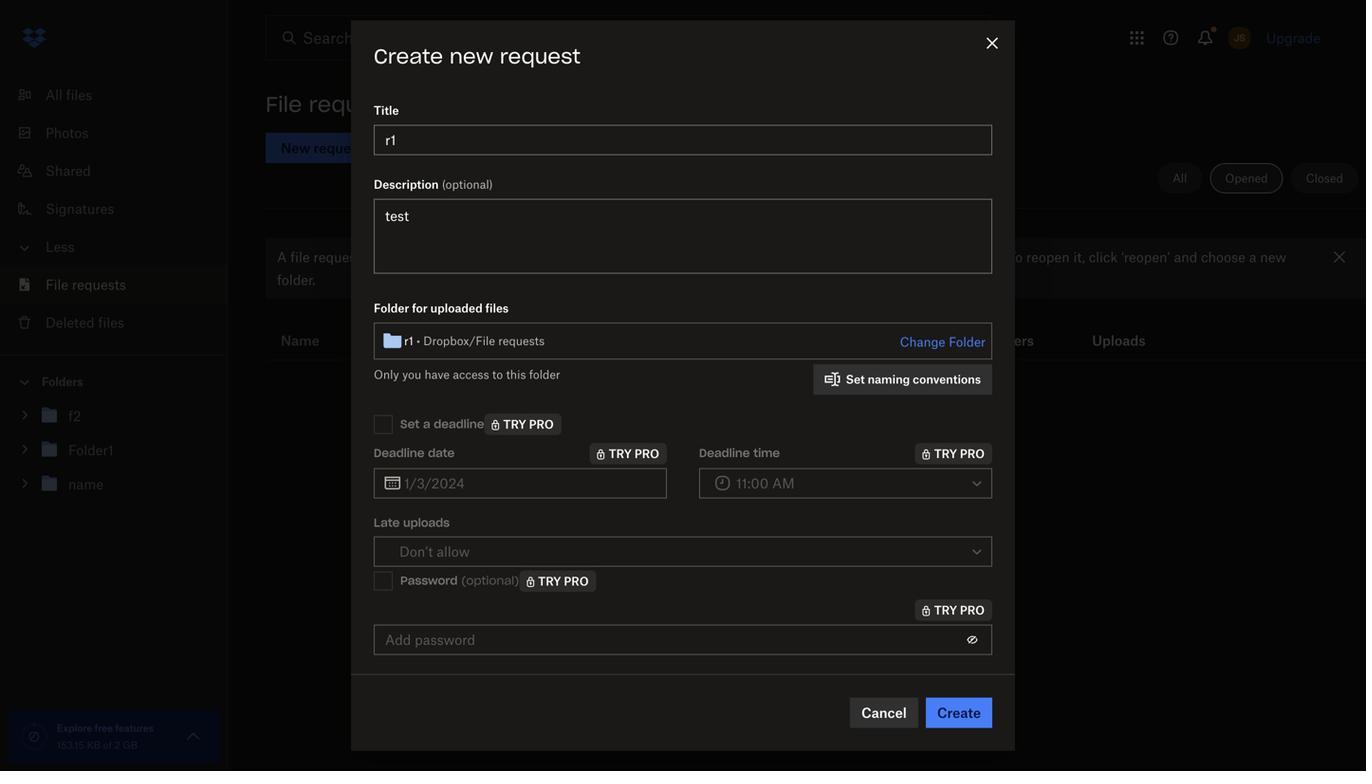 Task type: describe. For each thing, give the bounding box(es) containing it.
for
[[412, 301, 428, 316]]

all files link
[[15, 76, 228, 114]]

name
[[281, 333, 319, 349]]

( for description
[[442, 178, 446, 192]]

a inside 'a file request was closed because the folder was deleted or you no longer have permission to edit the request folder. to reopen it, click 'reopen' and choose a new folder.'
[[1249, 249, 1256, 265]]

you inside create new request dialog
[[402, 368, 421, 382]]

all button
[[1157, 163, 1202, 194]]

set naming conventions button
[[814, 364, 992, 395]]

all for all files
[[46, 87, 62, 103]]

learn about file requests link
[[394, 140, 550, 156]]

2
[[114, 739, 120, 751]]

file requests link
[[15, 266, 228, 304]]

cancel button
[[850, 698, 918, 728]]

description ( optional )
[[374, 178, 493, 192]]

request for new
[[500, 44, 581, 69]]

edit
[[863, 249, 887, 265]]

only
[[374, 368, 399, 382]]

only you have access to this folder
[[374, 368, 560, 382]]

about
[[433, 140, 469, 156]]

password
[[400, 574, 458, 588]]

a file request was closed because the folder was deleted or you no longer have permission to edit the request folder. to reopen it, click 'reopen' and choose a new folder. alert
[[266, 238, 1366, 299]]

files for deleted files
[[98, 314, 124, 331]]

folder for uploaded files
[[374, 301, 509, 316]]

requests inside create new request dialog
[[498, 334, 545, 348]]

title
[[374, 104, 399, 118]]

less image
[[15, 239, 34, 258]]

this
[[506, 368, 526, 382]]

r1
[[404, 334, 413, 348]]

dropbox/file
[[423, 334, 495, 348]]

all for all
[[1173, 171, 1187, 185]]

new inside dialog
[[449, 44, 493, 69]]

0 horizontal spatial folder.
[[277, 272, 315, 288]]

a file request was closed because the folder was deleted or you no longer have permission to edit the request folder. to reopen it, click 'reopen' and choose a new folder.
[[277, 249, 1286, 288]]

Title text field
[[385, 130, 981, 150]]

2 the from the left
[[891, 249, 911, 265]]

deleted
[[586, 249, 632, 265]]

deadline for deadline date
[[374, 446, 424, 461]]

set naming conventions
[[846, 372, 981, 387]]

deadline time
[[699, 446, 780, 461]]

longer
[[698, 249, 737, 265]]

learn
[[394, 140, 430, 156]]

click
[[1089, 249, 1118, 265]]

closed
[[1306, 171, 1343, 185]]

create new request
[[374, 44, 581, 69]]

closed button
[[1291, 163, 1358, 194]]

change folder
[[900, 335, 986, 350]]

photos link
[[15, 114, 228, 152]]

have inside 'a file request was closed because the folder was deleted or you no longer have permission to edit the request folder. to reopen it, click 'reopen' and choose a new folder.'
[[741, 249, 770, 265]]

request for file
[[313, 249, 361, 265]]

deadline date
[[374, 446, 455, 461]]

uploaded
[[430, 301, 483, 316]]

1 horizontal spatial file
[[266, 91, 302, 118]]

upgrade link
[[1266, 30, 1321, 46]]

folders button
[[0, 367, 228, 395]]

late
[[374, 515, 400, 530]]

explore free features 153.15 kb of 2 gb
[[57, 722, 154, 751]]

description
[[374, 178, 439, 192]]

0 horizontal spatial folder
[[374, 301, 409, 316]]

file inside list item
[[46, 277, 68, 293]]

name row
[[266, 299, 1366, 360]]

r1 • dropbox/file requests
[[404, 334, 545, 348]]

password ( optional )
[[400, 574, 519, 588]]

kb
[[87, 739, 101, 751]]

opened button
[[1210, 163, 1283, 194]]

2 horizontal spatial request
[[915, 249, 962, 265]]

conventions
[[913, 372, 981, 387]]

1 horizontal spatial folder.
[[966, 249, 1004, 265]]

shared link
[[15, 152, 228, 190]]

set for set naming conventions
[[846, 372, 865, 387]]

learn about file requests
[[394, 140, 550, 156]]

folder inside button
[[949, 335, 986, 350]]

list containing all files
[[0, 65, 228, 355]]

because
[[437, 249, 489, 265]]

have inside create new request dialog
[[424, 368, 450, 382]]

) for description ( optional )
[[489, 178, 493, 192]]

choose
[[1201, 249, 1245, 265]]

and
[[1174, 249, 1197, 265]]

dropbox image
[[15, 19, 53, 57]]

files inside create new request dialog
[[485, 301, 509, 316]]

optional for description ( optional )
[[446, 178, 489, 192]]

set a deadline
[[400, 417, 484, 432]]

) for password ( optional )
[[514, 574, 519, 588]]

'reopen'
[[1121, 249, 1170, 265]]

1 horizontal spatial file requests
[[266, 91, 406, 118]]

requests inside file requests link
[[72, 277, 126, 293]]

less
[[46, 239, 74, 255]]

reopen
[[1026, 249, 1070, 265]]



Task type: locate. For each thing, give the bounding box(es) containing it.
uploads
[[403, 515, 450, 530]]

date
[[428, 446, 455, 461]]

a
[[1249, 249, 1256, 265], [423, 417, 430, 432]]

folder
[[517, 249, 553, 265], [529, 368, 560, 382]]

optional for password ( optional )
[[466, 574, 514, 588]]

deleted files
[[46, 314, 124, 331]]

group
[[0, 395, 228, 516]]

free
[[95, 722, 113, 734]]

deadline
[[374, 446, 424, 461], [699, 446, 750, 461]]

requests right the about
[[496, 140, 550, 156]]

1 horizontal spatial a
[[1249, 249, 1256, 265]]

0 vertical spatial to
[[847, 249, 860, 265]]

0 vertical spatial folder
[[517, 249, 553, 265]]

1 vertical spatial )
[[514, 574, 519, 588]]

0 vertical spatial )
[[489, 178, 493, 192]]

create for create
[[937, 705, 981, 721]]

0 vertical spatial a
[[1249, 249, 1256, 265]]

0 horizontal spatial a
[[423, 417, 430, 432]]

folder. down "a" at the top left of page
[[277, 272, 315, 288]]

0 vertical spatial have
[[741, 249, 770, 265]]

folders
[[42, 375, 83, 389]]

1 vertical spatial all
[[1173, 171, 1187, 185]]

folder inside create new request dialog
[[529, 368, 560, 382]]

0 vertical spatial optional
[[446, 178, 489, 192]]

1 vertical spatial file requests
[[46, 277, 126, 293]]

no
[[678, 249, 694, 265]]

1 vertical spatial folder.
[[277, 272, 315, 288]]

2 column header from the left
[[764, 306, 878, 352]]

file
[[266, 91, 302, 118], [46, 277, 68, 293]]

request inside dialog
[[500, 44, 581, 69]]

0 vertical spatial file
[[266, 91, 302, 118]]

time
[[753, 446, 780, 461]]

0 horizontal spatial have
[[424, 368, 450, 382]]

file right "a" at the top left of page
[[290, 249, 310, 265]]

0 horizontal spatial to
[[492, 368, 503, 382]]

change folder button
[[900, 331, 986, 353]]

signatures
[[46, 201, 114, 217]]

1 vertical spatial to
[[492, 368, 503, 382]]

0 horizontal spatial request
[[313, 249, 361, 265]]

3 column header from the left
[[961, 306, 1037, 352]]

files down file requests list item
[[98, 314, 124, 331]]

•
[[416, 334, 420, 348]]

0 vertical spatial create
[[374, 44, 443, 69]]

file requests up deleted files at the left top of the page
[[46, 277, 126, 293]]

deadline
[[434, 417, 484, 432]]

0 vertical spatial you
[[652, 249, 675, 265]]

0 horizontal spatial files
[[66, 87, 92, 103]]

file requests
[[266, 91, 406, 118], [46, 277, 126, 293]]

1 horizontal spatial you
[[652, 249, 675, 265]]

1 horizontal spatial )
[[514, 574, 519, 588]]

optional
[[446, 178, 489, 192], [466, 574, 514, 588]]

a right choose
[[1249, 249, 1256, 265]]

1 column header from the left
[[567, 306, 680, 352]]

signatures link
[[15, 190, 228, 228]]

0 vertical spatial folder
[[374, 301, 409, 316]]

0 horizontal spatial file requests
[[46, 277, 126, 293]]

folder up conventions
[[949, 335, 986, 350]]

set for set a deadline
[[400, 417, 420, 432]]

create inside button
[[937, 705, 981, 721]]

requests up this
[[498, 334, 545, 348]]

0 vertical spatial all
[[46, 87, 62, 103]]

files up photos
[[66, 87, 92, 103]]

pro trial element
[[484, 414, 561, 435], [590, 443, 667, 464], [915, 443, 992, 464], [519, 570, 596, 592], [915, 599, 992, 621]]

optional right password
[[466, 574, 514, 588]]

set left naming
[[846, 372, 865, 387]]

)
[[489, 178, 493, 192], [514, 574, 519, 588]]

cancel
[[861, 705, 907, 721]]

was left the "deleted"
[[557, 249, 582, 265]]

0 vertical spatial set
[[846, 372, 865, 387]]

0 vertical spatial new
[[449, 44, 493, 69]]

folder.
[[966, 249, 1004, 265], [277, 272, 315, 288]]

a
[[277, 249, 287, 265]]

1 horizontal spatial the
[[891, 249, 911, 265]]

1 horizontal spatial have
[[741, 249, 770, 265]]

list
[[0, 65, 228, 355]]

try pro
[[503, 418, 554, 432], [609, 447, 659, 461], [934, 447, 985, 461], [538, 574, 589, 589], [934, 603, 985, 617]]

1 vertical spatial folder
[[529, 368, 560, 382]]

file right the about
[[473, 140, 492, 156]]

0 horizontal spatial file
[[46, 277, 68, 293]]

column header up conventions
[[961, 306, 1037, 352]]

None text field
[[404, 473, 656, 494]]

have left access
[[424, 368, 450, 382]]

files up r1 • dropbox/file requests
[[485, 301, 509, 316]]

1 horizontal spatial files
[[98, 314, 124, 331]]

1 horizontal spatial file
[[473, 140, 492, 156]]

folder right this
[[529, 368, 560, 382]]

was
[[364, 249, 389, 265], [557, 249, 582, 265]]

) right password
[[514, 574, 519, 588]]

the
[[493, 249, 513, 265], [891, 249, 911, 265]]

1 vertical spatial a
[[423, 417, 430, 432]]

was left the "closed"
[[364, 249, 389, 265]]

you inside 'a file request was closed because the folder was deleted or you no longer have permission to edit the request folder. to reopen it, click 'reopen' and choose a new folder.'
[[652, 249, 675, 265]]

of
[[103, 739, 112, 751]]

deadline left "time"
[[699, 446, 750, 461]]

1 the from the left
[[493, 249, 513, 265]]

opened
[[1225, 171, 1268, 185]]

column header down 'reopen'
[[1092, 306, 1168, 352]]

create
[[374, 44, 443, 69], [937, 705, 981, 721]]

153.15
[[57, 739, 84, 751]]

requests up deleted files at the left top of the page
[[72, 277, 126, 293]]

all inside 'button'
[[1173, 171, 1187, 185]]

create right cancel
[[937, 705, 981, 721]]

have right longer
[[741, 249, 770, 265]]

1 vertical spatial optional
[[466, 574, 514, 588]]

( for password
[[461, 574, 466, 588]]

permission
[[774, 249, 843, 265]]

naming
[[868, 372, 910, 387]]

new up learn about file requests link
[[449, 44, 493, 69]]

create new request dialog
[[351, 21, 1015, 751]]

features
[[115, 722, 154, 734]]

to inside create new request dialog
[[492, 368, 503, 382]]

request
[[500, 44, 581, 69], [313, 249, 361, 265], [915, 249, 962, 265]]

0 horizontal spatial was
[[364, 249, 389, 265]]

a inside dialog
[[423, 417, 430, 432]]

0 vertical spatial folder.
[[966, 249, 1004, 265]]

folder inside 'a file request was closed because the folder was deleted or you no longer have permission to edit the request folder. to reopen it, click 'reopen' and choose a new folder.'
[[517, 249, 553, 265]]

0 horizontal spatial you
[[402, 368, 421, 382]]

( down the about
[[442, 178, 446, 192]]

deleted
[[46, 314, 95, 331]]

try
[[503, 418, 526, 432], [609, 447, 632, 461], [934, 447, 957, 461], [538, 574, 561, 589], [934, 603, 957, 617]]

1 horizontal spatial set
[[846, 372, 865, 387]]

0 horizontal spatial deadline
[[374, 446, 424, 461]]

file inside 'a file request was closed because the folder was deleted or you no longer have permission to edit the request folder. to reopen it, click 'reopen' and choose a new folder.'
[[290, 249, 310, 265]]

folder left for
[[374, 301, 409, 316]]

folder
[[374, 301, 409, 316], [949, 335, 986, 350]]

0 horizontal spatial all
[[46, 87, 62, 103]]

new inside 'a file request was closed because the folder was deleted or you no longer have permission to edit the request folder. to reopen it, click 'reopen' and choose a new folder.'
[[1260, 249, 1286, 265]]

1 horizontal spatial all
[[1173, 171, 1187, 185]]

column header down the "deleted"
[[567, 306, 680, 352]]

) down learn about file requests link
[[489, 178, 493, 192]]

0 horizontal spatial )
[[489, 178, 493, 192]]

create button
[[926, 698, 992, 728]]

0 horizontal spatial file
[[290, 249, 310, 265]]

new right choose
[[1260, 249, 1286, 265]]

photos
[[46, 125, 89, 141]]

optional down learn about file requests
[[446, 178, 489, 192]]

deleted files link
[[15, 304, 228, 342]]

1 horizontal spatial create
[[937, 705, 981, 721]]

have
[[741, 249, 770, 265], [424, 368, 450, 382]]

to inside 'a file request was closed because the folder was deleted or you no longer have permission to edit the request folder. to reopen it, click 'reopen' and choose a new folder.'
[[847, 249, 860, 265]]

the right edit
[[891, 249, 911, 265]]

( right password
[[461, 574, 466, 588]]

to
[[1008, 249, 1023, 265]]

change
[[900, 335, 945, 350]]

you
[[652, 249, 675, 265], [402, 368, 421, 382]]

1 horizontal spatial deadline
[[699, 446, 750, 461]]

file requests up learn
[[266, 91, 406, 118]]

Add any extra details about the request text field
[[374, 199, 992, 274]]

create up title
[[374, 44, 443, 69]]

deadline left date
[[374, 446, 424, 461]]

0 horizontal spatial new
[[449, 44, 493, 69]]

to left this
[[492, 368, 503, 382]]

0 vertical spatial (
[[442, 178, 446, 192]]

set
[[846, 372, 865, 387], [400, 417, 420, 432]]

1 horizontal spatial to
[[847, 249, 860, 265]]

column header down a file request was closed because the folder was deleted or you no longer have permission to edit the request folder. to reopen it, click 'reopen' and choose a new folder. alert
[[764, 306, 878, 352]]

all up photos
[[46, 87, 62, 103]]

1 vertical spatial file
[[290, 249, 310, 265]]

1 horizontal spatial request
[[500, 44, 581, 69]]

a up the deadline date
[[423, 417, 430, 432]]

folder right "because"
[[517, 249, 553, 265]]

late uploads
[[374, 515, 450, 530]]

folder. left to
[[966, 249, 1004, 265]]

1 was from the left
[[364, 249, 389, 265]]

deadline for deadline time
[[699, 446, 750, 461]]

requests up learn
[[309, 91, 406, 118]]

create for create new request
[[374, 44, 443, 69]]

you right the or
[[652, 249, 675, 265]]

1 vertical spatial folder
[[949, 335, 986, 350]]

you right only at the top left of page
[[402, 368, 421, 382]]

access
[[453, 368, 489, 382]]

1 horizontal spatial (
[[461, 574, 466, 588]]

it,
[[1073, 249, 1085, 265]]

set inside "button"
[[846, 372, 865, 387]]

0 vertical spatial file
[[473, 140, 492, 156]]

0 horizontal spatial create
[[374, 44, 443, 69]]

(
[[442, 178, 446, 192], [461, 574, 466, 588]]

upgrade
[[1266, 30, 1321, 46]]

closed
[[393, 249, 434, 265]]

1 vertical spatial file
[[46, 277, 68, 293]]

all left the opened button
[[1173, 171, 1187, 185]]

or
[[636, 249, 649, 265]]

file
[[473, 140, 492, 156], [290, 249, 310, 265]]

1 vertical spatial create
[[937, 705, 981, 721]]

Add password password field
[[385, 629, 957, 650]]

explore
[[57, 722, 92, 734]]

column header
[[567, 306, 680, 352], [764, 306, 878, 352], [961, 306, 1037, 352], [1092, 306, 1168, 352]]

files for all files
[[66, 87, 92, 103]]

2 horizontal spatial files
[[485, 301, 509, 316]]

4 column header from the left
[[1092, 306, 1168, 352]]

0 horizontal spatial set
[[400, 417, 420, 432]]

1 horizontal spatial was
[[557, 249, 582, 265]]

1 horizontal spatial new
[[1260, 249, 1286, 265]]

0 horizontal spatial (
[[442, 178, 446, 192]]

1 horizontal spatial folder
[[949, 335, 986, 350]]

2 was from the left
[[557, 249, 582, 265]]

all files
[[46, 87, 92, 103]]

0 horizontal spatial the
[[493, 249, 513, 265]]

1 vertical spatial new
[[1260, 249, 1286, 265]]

requests
[[309, 91, 406, 118], [496, 140, 550, 156], [72, 277, 126, 293], [498, 334, 545, 348]]

the right "because"
[[493, 249, 513, 265]]

shared
[[46, 163, 91, 179]]

0 vertical spatial file requests
[[266, 91, 406, 118]]

1 deadline from the left
[[374, 446, 424, 461]]

1 vertical spatial (
[[461, 574, 466, 588]]

gb
[[123, 739, 138, 751]]

quota usage element
[[19, 722, 49, 752]]

file requests list item
[[0, 266, 228, 304]]

2 deadline from the left
[[699, 446, 750, 461]]

set up the deadline date
[[400, 417, 420, 432]]

new
[[449, 44, 493, 69], [1260, 249, 1286, 265]]

1 vertical spatial have
[[424, 368, 450, 382]]

1 vertical spatial you
[[402, 368, 421, 382]]

file requests inside list item
[[46, 277, 126, 293]]

1 vertical spatial set
[[400, 417, 420, 432]]

to left edit
[[847, 249, 860, 265]]



Task type: vqa. For each thing, say whether or not it's contained in the screenshot.
Deleted
yes



